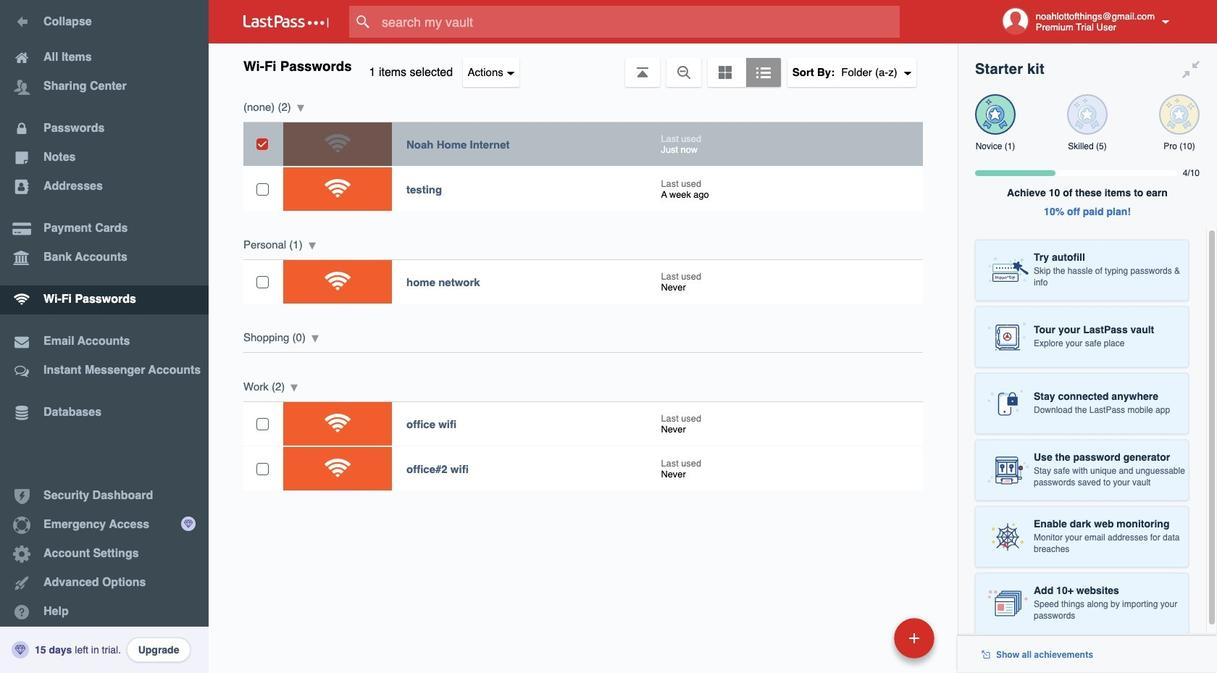 Task type: locate. For each thing, give the bounding box(es) containing it.
new item element
[[794, 617, 940, 659]]

vault options navigation
[[209, 43, 958, 87]]



Task type: vqa. For each thing, say whether or not it's contained in the screenshot.
New item icon
no



Task type: describe. For each thing, give the bounding box(es) containing it.
search my vault text field
[[349, 6, 928, 38]]

lastpass image
[[243, 15, 329, 28]]

new item navigation
[[794, 614, 943, 673]]

Search search field
[[349, 6, 928, 38]]

main navigation navigation
[[0, 0, 209, 673]]



